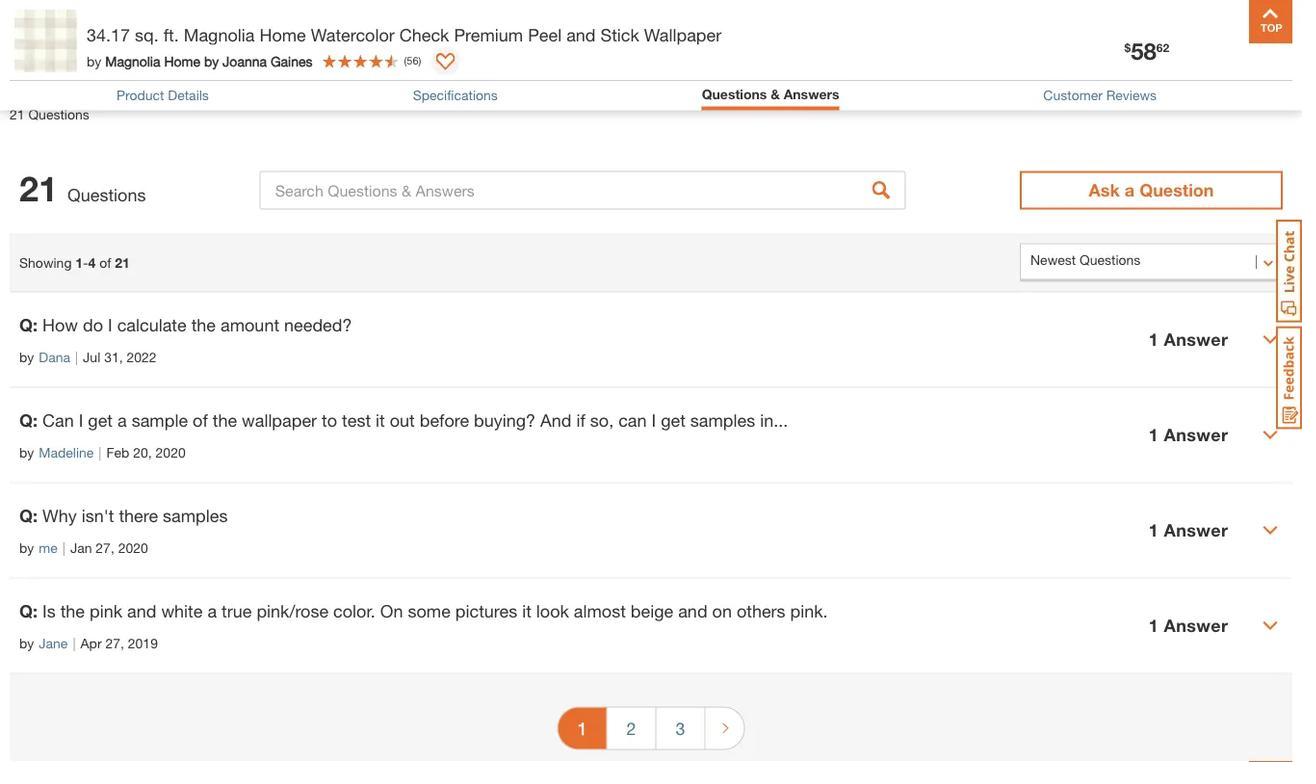 Task type: describe. For each thing, give the bounding box(es) containing it.
provide
[[303, 21, 349, 37]]

our
[[150, 21, 170, 37]]

pink/rose
[[257, 600, 329, 621]]

watercolor
[[311, 24, 395, 45]]

product
[[117, 87, 164, 103]]

isn't
[[82, 505, 114, 526]]

$ 58 62
[[1125, 37, 1170, 64]]

information?
[[224, 21, 300, 37]]

34.17 sq. ft. magnolia home watercolor check premium peel and stick wallpaper
[[87, 24, 722, 45]]

to
[[322, 410, 337, 430]]

question
[[1140, 180, 1215, 200]]

q: how do i calculate the amount needed?
[[19, 314, 352, 335]]

ft.
[[164, 24, 179, 45]]

color.
[[333, 600, 376, 621]]

0 vertical spatial the
[[191, 314, 216, 335]]

| for the
[[73, 635, 76, 651]]

amount
[[221, 314, 279, 335]]

1 get from the left
[[88, 410, 113, 430]]

by for how
[[19, 349, 34, 365]]

answer for can i get a sample of the wallpaper to test it out before buying? and if so, can i get samples in...
[[1164, 424, 1229, 445]]

| for isn't
[[62, 540, 65, 556]]

we
[[76, 21, 94, 37]]

ask a question button
[[1020, 171, 1283, 210]]

questions element
[[10, 292, 1293, 674]]

jane
[[39, 635, 68, 651]]

improve
[[98, 21, 146, 37]]

dana
[[39, 349, 70, 365]]

Search Questions & Answers text field
[[260, 171, 906, 210]]

reviews
[[1107, 87, 1157, 103]]

sample
[[132, 410, 188, 430]]

62
[[1157, 41, 1170, 54]]

27, for pink
[[105, 635, 124, 651]]

calculate
[[117, 314, 187, 335]]

answer for why isn't there samples
[[1164, 520, 1229, 541]]

27, for there
[[96, 540, 114, 556]]

1 vertical spatial magnolia
[[105, 53, 160, 69]]

by magnolia home by joanna gaines
[[87, 53, 313, 69]]

jul
[[83, 349, 100, 365]]

( 56 )
[[404, 54, 421, 67]]

some
[[408, 600, 451, 621]]

2020 for samples
[[118, 540, 148, 556]]

q: is the pink and white a true pink/rose color. on some pictures it look almost beige and on others pink.
[[19, 600, 828, 621]]

sq.
[[135, 24, 159, 45]]

feb
[[106, 445, 129, 461]]

3
[[676, 718, 686, 739]]

by madeline | feb 20, 2020
[[19, 445, 186, 461]]

needed?
[[284, 314, 352, 335]]

do
[[83, 314, 103, 335]]

answer for is the pink and white a true pink/rose color. on some pictures it look almost beige and on others pink.
[[1164, 615, 1229, 636]]

2 link
[[607, 708, 656, 749]]

product
[[173, 21, 220, 37]]

answers for questions & answers
[[784, 86, 840, 102]]

dana button
[[39, 347, 70, 368]]

1 answer for q: how do i calculate the amount needed?
[[1149, 329, 1229, 350]]

how can we improve our product information? provide feedback. link
[[19, 21, 413, 37]]

questions inside 21 questions
[[67, 185, 146, 205]]

0 vertical spatial how
[[19, 21, 47, 37]]

2 caret image from the top
[[1263, 523, 1279, 538]]

apr
[[80, 635, 102, 651]]

madeline
[[39, 445, 94, 461]]

caret image for pink.
[[1263, 618, 1279, 634]]

2022
[[127, 349, 157, 365]]

1 vertical spatial home
[[164, 53, 200, 69]]

4
[[88, 254, 96, 270]]

(
[[404, 54, 407, 67]]

0 vertical spatial home
[[260, 24, 306, 45]]

q: for q: is the pink and white a true pink/rose color. on some pictures it look almost beige and on others pink.
[[19, 600, 38, 621]]

can
[[42, 410, 74, 430]]

a inside button
[[1125, 180, 1135, 200]]

q: can i get a sample of the wallpaper to test it out before buying? and if so, can i get samples in...
[[19, 410, 788, 430]]

questions & answers
[[702, 86, 840, 102]]

| for i
[[99, 445, 102, 461]]

white
[[161, 600, 203, 621]]

by down 34.17
[[87, 53, 101, 69]]

customer
[[1044, 87, 1103, 103]]

stick
[[601, 24, 640, 45]]

me button
[[39, 538, 58, 558]]

2 get from the left
[[661, 410, 686, 430]]

$
[[1125, 41, 1131, 54]]

pink
[[90, 600, 122, 621]]

why
[[42, 505, 77, 526]]

so,
[[590, 410, 614, 430]]

how can we improve our product information? provide feedback.
[[19, 21, 413, 37]]

answer for how do i calculate the amount needed?
[[1164, 329, 1229, 350]]

2019
[[128, 635, 158, 651]]

out
[[390, 410, 415, 430]]

by me | jan 27, 2020
[[19, 540, 148, 556]]

there
[[119, 505, 158, 526]]

on
[[713, 600, 732, 621]]

by for why
[[19, 540, 34, 556]]

jane button
[[39, 634, 68, 654]]

gaines
[[271, 53, 313, 69]]

0 horizontal spatial of
[[99, 254, 111, 270]]

1 answer for q: can i get a sample of the wallpaper to test it out before buying? and if so, can i get samples in...
[[1149, 424, 1229, 445]]

caret image for get
[[1263, 427, 1279, 443]]

2
[[627, 718, 636, 739]]

beige
[[631, 600, 674, 621]]

0 vertical spatial magnolia
[[184, 24, 255, 45]]

before
[[420, 410, 469, 430]]

product details
[[117, 87, 209, 103]]

0 horizontal spatial i
[[79, 410, 83, 430]]

by for is
[[19, 635, 34, 651]]

0 horizontal spatial samples
[[163, 505, 228, 526]]

look
[[537, 600, 569, 621]]

20,
[[133, 445, 152, 461]]

1 horizontal spatial and
[[567, 24, 596, 45]]

of inside questions element
[[193, 410, 208, 430]]

others
[[737, 600, 786, 621]]

56
[[407, 54, 419, 67]]



Task type: vqa. For each thing, say whether or not it's contained in the screenshot.
Tile Installation link on the bottom left of the page
no



Task type: locate. For each thing, give the bounding box(es) containing it.
31,
[[104, 349, 123, 365]]

| left the apr
[[73, 635, 76, 651]]

i right do
[[108, 314, 112, 335]]

3 link
[[657, 708, 705, 749]]

1 horizontal spatial it
[[522, 600, 532, 621]]

1 caret image from the top
[[1263, 427, 1279, 443]]

0 vertical spatial of
[[99, 254, 111, 270]]

navigation containing 2
[[557, 693, 745, 762]]

0 vertical spatial caret image
[[1263, 427, 1279, 443]]

wallpaper
[[242, 410, 317, 430]]

21
[[10, 106, 25, 122], [19, 168, 58, 209], [115, 254, 130, 270]]

1 answer from the top
[[1164, 329, 1229, 350]]

how left do
[[42, 314, 78, 335]]

can left we
[[51, 21, 73, 37]]

1 vertical spatial 2020
[[118, 540, 148, 556]]

details
[[168, 87, 209, 103]]

live chat image
[[1277, 220, 1303, 323]]

it left look
[[522, 600, 532, 621]]

feedback link image
[[1277, 326, 1303, 430]]

home down "ft."
[[164, 53, 200, 69]]

0 vertical spatial a
[[1125, 180, 1135, 200]]

1 vertical spatial 27,
[[105, 635, 124, 651]]

| left jul
[[75, 349, 78, 365]]

top button
[[1250, 0, 1293, 43]]

& inside questions & answers 21 questions
[[98, 76, 110, 96]]

samples right "there"
[[163, 505, 228, 526]]

of right sample
[[193, 410, 208, 430]]

of right 4
[[99, 254, 111, 270]]

a
[[1125, 180, 1135, 200], [118, 410, 127, 430], [208, 600, 217, 621]]

the
[[191, 314, 216, 335], [213, 410, 237, 430], [60, 600, 85, 621]]

a left 'true'
[[208, 600, 217, 621]]

by down how can we improve our product information? provide feedback.
[[204, 53, 219, 69]]

0 vertical spatial 27,
[[96, 540, 114, 556]]

q: left can
[[19, 410, 38, 430]]

is
[[42, 600, 56, 621]]

answers inside questions & answers 21 questions
[[115, 76, 187, 96]]

q: left is
[[19, 600, 38, 621]]

i right the so,
[[652, 410, 656, 430]]

1 for is the pink and white a true pink/rose color. on some pictures it look almost beige and on others pink.
[[1149, 615, 1159, 636]]

1 answer for q: why isn't there samples
[[1149, 520, 1229, 541]]

27,
[[96, 540, 114, 556], [105, 635, 124, 651]]

& for questions & answers 21 questions
[[98, 76, 110, 96]]

magnolia down sq.
[[105, 53, 160, 69]]

questions & answers 21 questions
[[10, 76, 187, 122]]

0 horizontal spatial get
[[88, 410, 113, 430]]

21 down product image
[[10, 106, 25, 122]]

by left madeline
[[19, 445, 34, 461]]

questions
[[10, 76, 93, 96], [702, 86, 767, 102], [28, 106, 89, 122], [67, 185, 146, 205]]

buying?
[[474, 410, 536, 430]]

1 for why isn't there samples
[[1149, 520, 1159, 541]]

2020 right the 20,
[[156, 445, 186, 461]]

customer reviews
[[1044, 87, 1157, 103]]

2 vertical spatial the
[[60, 600, 85, 621]]

get right the so,
[[661, 410, 686, 430]]

ask a question
[[1089, 180, 1215, 200]]

peel
[[528, 24, 562, 45]]

)
[[419, 54, 421, 67]]

| right me
[[62, 540, 65, 556]]

q: for q: why isn't there samples
[[19, 505, 38, 526]]

by for can
[[19, 445, 34, 461]]

1 vertical spatial how
[[42, 314, 78, 335]]

questions & answers button
[[702, 86, 840, 106], [702, 86, 840, 102]]

showing
[[19, 254, 72, 270]]

1 horizontal spatial samples
[[691, 410, 756, 430]]

2 horizontal spatial and
[[679, 600, 708, 621]]

1 vertical spatial 21
[[19, 168, 58, 209]]

1 for can i get a sample of the wallpaper to test it out before buying? and if so, can i get samples in...
[[1149, 424, 1159, 445]]

21 right 4
[[115, 254, 130, 270]]

almost
[[574, 600, 626, 621]]

by
[[87, 53, 101, 69], [204, 53, 219, 69], [19, 349, 34, 365], [19, 445, 34, 461], [19, 540, 34, 556], [19, 635, 34, 651]]

can right the so,
[[619, 410, 647, 430]]

-
[[83, 254, 88, 270]]

and right peel on the left
[[567, 24, 596, 45]]

joanna
[[223, 53, 267, 69]]

1 vertical spatial the
[[213, 410, 237, 430]]

navigation
[[557, 693, 745, 762]]

0 horizontal spatial home
[[164, 53, 200, 69]]

by jane | apr 27, 2019
[[19, 635, 158, 651]]

2020
[[156, 445, 186, 461], [118, 540, 148, 556]]

ask
[[1089, 180, 1120, 200]]

1 answer for q: is the pink and white a true pink/rose color. on some pictures it look almost beige and on others pink.
[[1149, 615, 1229, 636]]

the left 'amount'
[[191, 314, 216, 335]]

the left wallpaper
[[213, 410, 237, 430]]

pink.
[[791, 600, 828, 621]]

and up 2019
[[127, 600, 156, 621]]

test
[[342, 410, 371, 430]]

21 up showing
[[19, 168, 58, 209]]

q: why isn't there samples
[[19, 505, 228, 526]]

4 q: from the top
[[19, 600, 38, 621]]

27, right the apr
[[105, 635, 124, 651]]

2 1 answer from the top
[[1149, 424, 1229, 445]]

0 vertical spatial 21
[[10, 106, 25, 122]]

0 horizontal spatial can
[[51, 21, 73, 37]]

2 q: from the top
[[19, 410, 38, 430]]

by left me
[[19, 540, 34, 556]]

a up the feb
[[118, 410, 127, 430]]

0 horizontal spatial a
[[118, 410, 127, 430]]

1 horizontal spatial can
[[619, 410, 647, 430]]

and left on
[[679, 600, 708, 621]]

home
[[260, 24, 306, 45], [164, 53, 200, 69]]

1 vertical spatial of
[[193, 410, 208, 430]]

1 horizontal spatial of
[[193, 410, 208, 430]]

caret image
[[1263, 332, 1279, 347]]

2 answer from the top
[[1164, 424, 1229, 445]]

feedback.
[[353, 21, 413, 37]]

2 vertical spatial caret image
[[1263, 618, 1279, 634]]

2020 down "there"
[[118, 540, 148, 556]]

it
[[376, 410, 385, 430], [522, 600, 532, 621]]

34.17
[[87, 24, 130, 45]]

q: for q: how do i calculate the amount needed?
[[19, 314, 38, 335]]

madeline button
[[39, 443, 94, 463]]

2 vertical spatial a
[[208, 600, 217, 621]]

2 horizontal spatial a
[[1125, 180, 1135, 200]]

& for questions & answers
[[771, 86, 780, 102]]

specifications button
[[413, 87, 498, 103], [413, 87, 498, 103]]

0 horizontal spatial 2020
[[118, 540, 148, 556]]

4 answer from the top
[[1164, 615, 1229, 636]]

1 vertical spatial caret image
[[1263, 523, 1279, 538]]

0 horizontal spatial and
[[127, 600, 156, 621]]

1 vertical spatial can
[[619, 410, 647, 430]]

samples
[[691, 410, 756, 430], [163, 505, 228, 526]]

check
[[400, 24, 449, 45]]

1 horizontal spatial home
[[260, 24, 306, 45]]

on
[[380, 600, 403, 621]]

0 horizontal spatial magnolia
[[105, 53, 160, 69]]

1 horizontal spatial &
[[771, 86, 780, 102]]

caret image
[[1263, 427, 1279, 443], [1263, 523, 1279, 538], [1263, 618, 1279, 634]]

3 q: from the top
[[19, 505, 38, 526]]

3 caret image from the top
[[1263, 618, 1279, 634]]

27, right jan
[[96, 540, 114, 556]]

wallpaper
[[644, 24, 722, 45]]

1 vertical spatial it
[[522, 600, 532, 621]]

true
[[222, 600, 252, 621]]

answer
[[1164, 329, 1229, 350], [1164, 424, 1229, 445], [1164, 520, 1229, 541], [1164, 615, 1229, 636]]

1 vertical spatial samples
[[163, 505, 228, 526]]

product image image
[[14, 10, 77, 72]]

the right is
[[60, 600, 85, 621]]

specifications
[[413, 87, 498, 103]]

0 horizontal spatial &
[[98, 76, 110, 96]]

0 vertical spatial 2020
[[156, 445, 186, 461]]

by left dana
[[19, 349, 34, 365]]

can inside questions element
[[619, 410, 647, 430]]

by dana | jul 31, 2022
[[19, 349, 157, 365]]

58
[[1131, 37, 1157, 64]]

1 vertical spatial a
[[118, 410, 127, 430]]

if
[[577, 410, 586, 430]]

| for do
[[75, 349, 78, 365]]

| left the feb
[[99, 445, 102, 461]]

1 horizontal spatial magnolia
[[184, 24, 255, 45]]

1 q: from the top
[[19, 314, 38, 335]]

0 vertical spatial can
[[51, 21, 73, 37]]

in...
[[760, 410, 788, 430]]

by left the jane
[[19, 635, 34, 651]]

1 1 answer from the top
[[1149, 329, 1229, 350]]

3 1 answer from the top
[[1149, 520, 1229, 541]]

how left we
[[19, 21, 47, 37]]

1 horizontal spatial get
[[661, 410, 686, 430]]

2 horizontal spatial i
[[652, 410, 656, 430]]

me
[[39, 540, 58, 556]]

answers for questions & answers 21 questions
[[115, 76, 187, 96]]

samples left in...
[[691, 410, 756, 430]]

q: down showing
[[19, 314, 38, 335]]

1 answer
[[1149, 329, 1229, 350], [1149, 424, 1229, 445], [1149, 520, 1229, 541], [1149, 615, 1229, 636]]

home up gaines
[[260, 24, 306, 45]]

can
[[51, 21, 73, 37], [619, 410, 647, 430]]

0 vertical spatial it
[[376, 410, 385, 430]]

0 horizontal spatial answers
[[115, 76, 187, 96]]

pictures
[[456, 600, 518, 621]]

1
[[75, 254, 83, 270], [1149, 329, 1159, 350], [1149, 424, 1159, 445], [1149, 520, 1159, 541], [1149, 615, 1159, 636]]

1 for how do i calculate the amount needed?
[[1149, 329, 1159, 350]]

i right can
[[79, 410, 83, 430]]

21 questions
[[19, 168, 146, 209]]

2 vertical spatial 21
[[115, 254, 130, 270]]

get up by madeline | feb 20, 2020
[[88, 410, 113, 430]]

0 horizontal spatial it
[[376, 410, 385, 430]]

it left out
[[376, 410, 385, 430]]

1 horizontal spatial 2020
[[156, 445, 186, 461]]

4 1 answer from the top
[[1149, 615, 1229, 636]]

1 horizontal spatial answers
[[784, 86, 840, 102]]

answers
[[115, 76, 187, 96], [784, 86, 840, 102]]

a right the ask
[[1125, 180, 1135, 200]]

21 inside questions & answers 21 questions
[[10, 106, 25, 122]]

display image
[[436, 53, 455, 72]]

0 vertical spatial samples
[[691, 410, 756, 430]]

1 horizontal spatial a
[[208, 600, 217, 621]]

premium
[[454, 24, 523, 45]]

q: for q: can i get a sample of the wallpaper to test it out before buying? and if so, can i get samples in...
[[19, 410, 38, 430]]

2020 for a
[[156, 445, 186, 461]]

how inside questions element
[[42, 314, 78, 335]]

q:
[[19, 314, 38, 335], [19, 410, 38, 430], [19, 505, 38, 526], [19, 600, 38, 621]]

q: left why
[[19, 505, 38, 526]]

1 horizontal spatial i
[[108, 314, 112, 335]]

magnolia up 'by magnolia home by joanna gaines'
[[184, 24, 255, 45]]

jan
[[70, 540, 92, 556]]

3 answer from the top
[[1164, 520, 1229, 541]]



